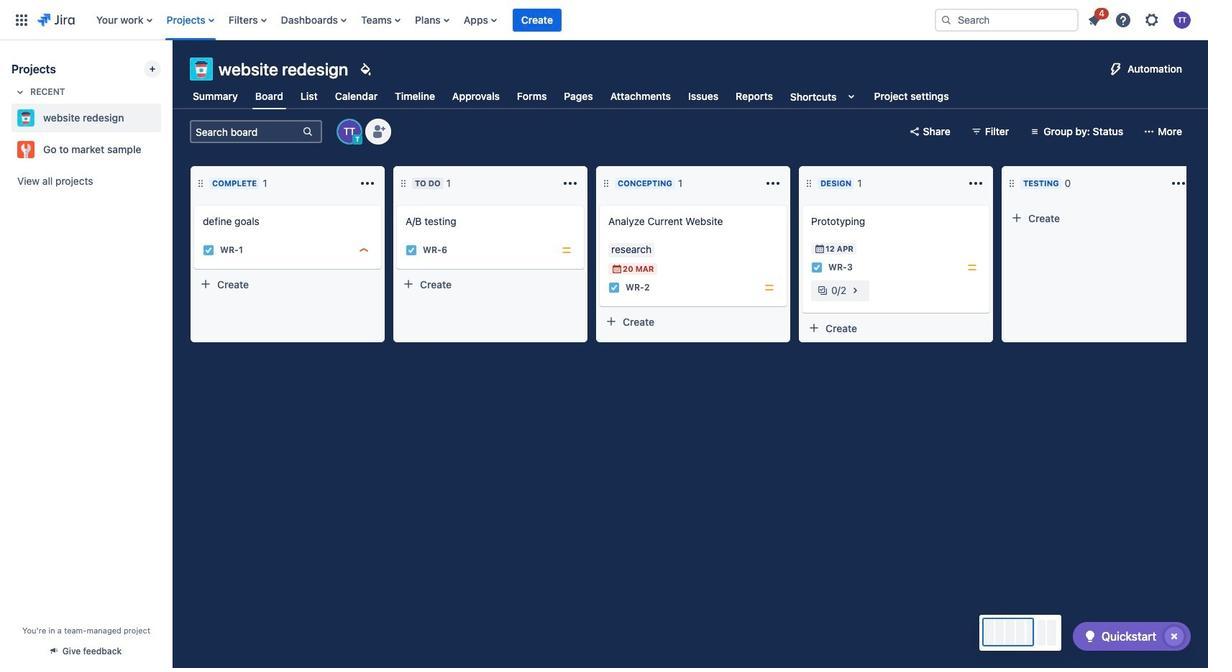 Task type: vqa. For each thing, say whether or not it's contained in the screenshot.
list to the left
yes



Task type: locate. For each thing, give the bounding box(es) containing it.
create project image
[[147, 63, 158, 75]]

0 horizontal spatial create image
[[186, 196, 203, 213]]

0 horizontal spatial task image
[[406, 245, 417, 256]]

notifications image
[[1086, 11, 1104, 28]]

1 vertical spatial task image
[[811, 262, 823, 273]]

tab list
[[181, 83, 961, 109]]

2 create image from the left
[[388, 196, 406, 213]]

2 vertical spatial task image
[[609, 282, 620, 294]]

automation image
[[1108, 60, 1125, 78]]

set project background image
[[357, 60, 374, 78]]

1 column actions menu image from the left
[[359, 175, 376, 192]]

high image
[[358, 245, 370, 256]]

2 horizontal spatial create image
[[591, 196, 609, 213]]

4 column actions menu image from the left
[[968, 175, 985, 192]]

0 vertical spatial medium image
[[967, 262, 978, 273]]

None search field
[[935, 8, 1079, 31]]

column actions menu image
[[1170, 175, 1188, 192]]

1 create image from the left
[[186, 196, 203, 213]]

2 column actions menu image from the left
[[562, 175, 579, 192]]

3 create image from the left
[[591, 196, 609, 213]]

column actions menu image
[[359, 175, 376, 192], [562, 175, 579, 192], [765, 175, 782, 192], [968, 175, 985, 192]]

sidebar navigation image
[[157, 58, 188, 86]]

1 horizontal spatial medium image
[[967, 262, 978, 273]]

Search board text field
[[191, 122, 301, 142]]

task image for medium icon
[[406, 245, 417, 256]]

list item inside list
[[1082, 5, 1109, 31]]

1 horizontal spatial list
[[1082, 5, 1200, 33]]

jira image
[[37, 11, 75, 28], [37, 11, 75, 28]]

create image
[[186, 196, 203, 213], [388, 196, 406, 213], [591, 196, 609, 213]]

banner
[[0, 0, 1209, 40]]

task image for the bottom medium image
[[609, 282, 620, 294]]

task image
[[406, 245, 417, 256], [811, 262, 823, 273], [609, 282, 620, 294]]

settings image
[[1144, 11, 1161, 28]]

list
[[89, 0, 924, 40], [1082, 5, 1200, 33]]

task image down due date: 12 april 2024 icon
[[811, 262, 823, 273]]

task image right high icon
[[406, 245, 417, 256]]

your profile and settings image
[[1174, 11, 1191, 28]]

1 horizontal spatial create image
[[388, 196, 406, 213]]

0 horizontal spatial list
[[89, 0, 924, 40]]

due date: 20 march 2024 image
[[611, 263, 623, 275]]

due date: 20 march 2024 image
[[611, 263, 623, 275]]

1 horizontal spatial task image
[[609, 282, 620, 294]]

task image down due date: 20 march 2024 image
[[609, 282, 620, 294]]

0 horizontal spatial medium image
[[764, 282, 775, 294]]

1 vertical spatial medium image
[[764, 282, 775, 294]]

2 horizontal spatial task image
[[811, 262, 823, 273]]

0 vertical spatial task image
[[406, 245, 417, 256]]

1 horizontal spatial list item
[[1082, 5, 1109, 31]]

create image for medium icon
[[388, 196, 406, 213]]

list item
[[513, 0, 562, 40], [1082, 5, 1109, 31]]

add to starred image
[[157, 109, 174, 127]]

medium image
[[967, 262, 978, 273], [764, 282, 775, 294]]

search image
[[941, 14, 952, 26]]

Search field
[[935, 8, 1079, 31]]

appswitcher icon image
[[13, 11, 30, 28]]

show subtasks image
[[847, 282, 864, 299]]



Task type: describe. For each thing, give the bounding box(es) containing it.
create image
[[794, 196, 811, 213]]

primary element
[[9, 0, 924, 40]]

collapse recent projects image
[[12, 83, 29, 101]]

check image
[[1082, 628, 1099, 645]]

collapse image
[[1147, 175, 1165, 192]]

due date: 12 april 2024 image
[[814, 243, 826, 255]]

dismiss quickstart image
[[1163, 625, 1186, 648]]

task image for rightmost medium image
[[811, 262, 823, 273]]

medium image
[[561, 245, 573, 256]]

due date: 12 april 2024 image
[[814, 243, 826, 255]]

create image for high icon
[[186, 196, 203, 213]]

0 horizontal spatial list item
[[513, 0, 562, 40]]

add people image
[[370, 123, 387, 140]]

3 column actions menu image from the left
[[765, 175, 782, 192]]

help image
[[1115, 11, 1132, 28]]

add to starred image
[[157, 141, 174, 158]]

task image
[[203, 245, 214, 256]]



